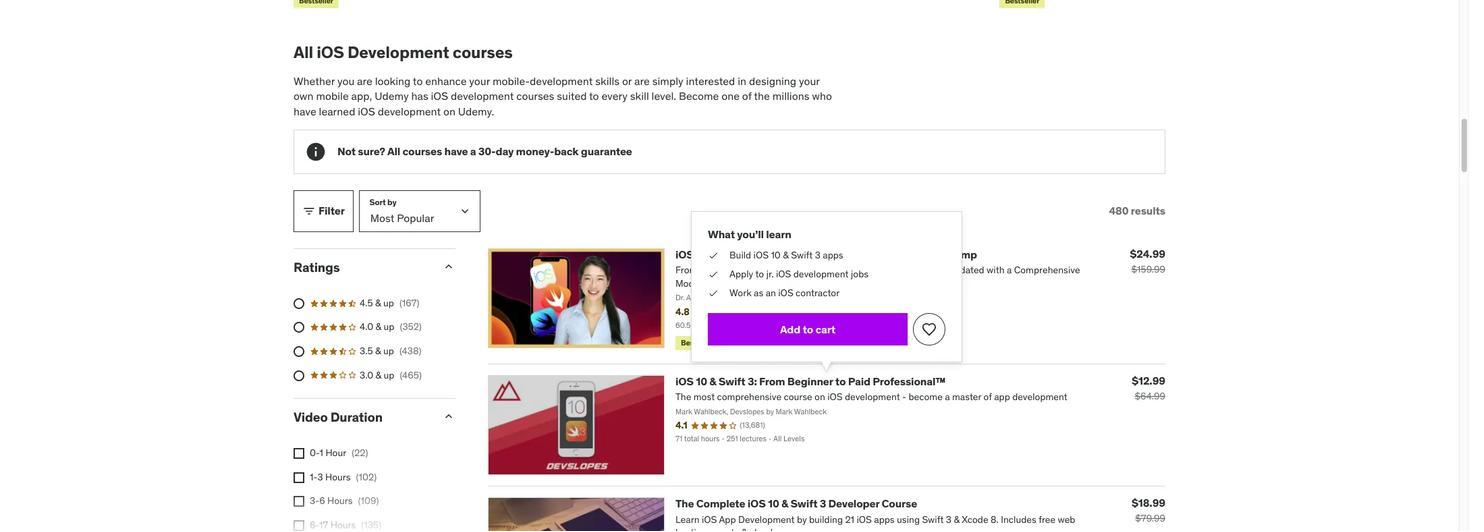 Task type: locate. For each thing, give the bounding box(es) containing it.
complete
[[762, 248, 811, 261], [697, 497, 746, 511]]

2 vertical spatial all
[[774, 434, 782, 444]]

sure?
[[358, 145, 385, 158]]

mark right by
[[776, 407, 793, 417]]

to left the cart
[[803, 322, 814, 336]]

the
[[741, 248, 759, 261], [676, 391, 692, 403], [676, 497, 694, 511]]

course
[[784, 391, 813, 403]]

0-
[[310, 447, 320, 459]]

looking
[[375, 74, 411, 88]]

0 vertical spatial a
[[470, 145, 476, 158]]

4 up from the top
[[384, 369, 395, 381]]

professional™
[[873, 375, 946, 388]]

1 horizontal spatial complete
[[762, 248, 811, 261]]

(102)
[[356, 471, 377, 483]]

1 vertical spatial -
[[903, 391, 907, 403]]

2 horizontal spatial all
[[774, 434, 782, 444]]

up left (438)
[[383, 345, 394, 357]]

hours right the 6 on the bottom left of page
[[327, 495, 353, 507]]

(438)
[[400, 345, 422, 357]]

& right 4.0
[[376, 321, 382, 333]]

ios
[[317, 42, 344, 63], [431, 89, 448, 103], [358, 104, 375, 118], [676, 248, 694, 261], [813, 248, 831, 261], [754, 249, 769, 262], [776, 268, 792, 280], [779, 287, 794, 299], [676, 375, 694, 388], [828, 391, 843, 403], [748, 497, 766, 511]]

to inside ios 10 & swift 3: from beginner to paid professional™ the most comprehensive course on ios development - become a master of app development mark wahlbeck, devslopes by mark wahlbeck
[[836, 375, 846, 388]]

up left (465)
[[384, 369, 395, 381]]

0 horizontal spatial mark
[[676, 407, 693, 417]]

all ios development courses
[[294, 42, 513, 63]]

on inside ios 10 & swift 3: from beginner to paid professional™ the most comprehensive course on ios development - become a master of app development mark wahlbeck, devslopes by mark wahlbeck
[[815, 391, 826, 403]]

& inside ios 10 & swift 3: from beginner to paid professional™ the most comprehensive course on ios development - become a master of app development mark wahlbeck, devslopes by mark wahlbeck
[[710, 375, 717, 388]]

- up apply
[[734, 248, 739, 261]]

all for all levels
[[774, 434, 782, 444]]

1 horizontal spatial mark
[[776, 407, 793, 417]]

filter
[[319, 204, 345, 218]]

own
[[294, 89, 314, 103]]

guarantee
[[581, 145, 633, 158]]

0 vertical spatial all
[[294, 42, 313, 63]]

10 up most
[[696, 375, 708, 388]]

up
[[383, 297, 394, 309], [384, 321, 395, 333], [383, 345, 394, 357], [384, 369, 395, 381]]

interested
[[686, 74, 736, 88]]

ios up jr.
[[754, 249, 769, 262]]

xsmall image left 1-
[[294, 472, 305, 483]]

a left 30-
[[470, 145, 476, 158]]

swift
[[705, 248, 732, 261], [791, 249, 813, 262], [719, 375, 746, 388], [791, 497, 818, 511]]

small image
[[442, 410, 456, 423]]

2 vertical spatial hours
[[331, 519, 356, 531]]

10
[[771, 249, 781, 262], [696, 375, 708, 388], [768, 497, 780, 511]]

3 left developer
[[820, 497, 827, 511]]

all right sure?
[[387, 145, 400, 158]]

development up the looking
[[348, 42, 449, 63]]

xsmall image for 1-3 hours (102)
[[294, 472, 305, 483]]

2 vertical spatial xsmall image
[[294, 496, 305, 507]]

0 horizontal spatial small image
[[302, 205, 316, 218]]

a left master
[[945, 391, 950, 403]]

development
[[348, 42, 449, 63], [856, 248, 923, 261]]

swift left developer
[[791, 497, 818, 511]]

$18.99
[[1132, 497, 1166, 510]]

up for 3.5 & up
[[383, 345, 394, 357]]

level.
[[652, 89, 677, 103]]

1 vertical spatial development
[[856, 248, 923, 261]]

as
[[754, 287, 764, 299]]

0 vertical spatial hours
[[325, 471, 351, 483]]

to inside the add to cart button
[[803, 322, 814, 336]]

the down 71
[[676, 497, 694, 511]]

development up contractor
[[794, 268, 849, 280]]

0 horizontal spatial all
[[294, 42, 313, 63]]

4.1
[[676, 420, 688, 432]]

whether you are looking to enhance your mobile-development skills or are simply interested in designing your own mobile app, udemy has ios development courses suited to every skill level. become one of the millions who have learned ios development on udemy.
[[294, 74, 832, 118]]

2 horizontal spatial courses
[[517, 89, 555, 103]]

are up app,
[[357, 74, 373, 88]]

build ios 10 & swift 3 apps
[[730, 249, 844, 262]]

1 horizontal spatial small image
[[442, 260, 456, 273]]

3 left the apps
[[815, 249, 821, 262]]

& right 3.5
[[375, 345, 381, 357]]

from
[[760, 375, 786, 388]]

1 horizontal spatial of
[[984, 391, 992, 403]]

not sure? all courses have a 30-day money-back guarantee
[[338, 145, 633, 158]]

have left 30-
[[445, 145, 468, 158]]

up left (352)
[[384, 321, 395, 333]]

1-3 hours (102)
[[310, 471, 377, 483]]

all up whether
[[294, 42, 313, 63]]

or
[[622, 74, 632, 88]]

hours for 3-6 hours
[[327, 495, 353, 507]]

0 horizontal spatial -
[[734, 248, 739, 261]]

ios right 'an'
[[779, 287, 794, 299]]

udemy
[[375, 89, 409, 103]]

0 horizontal spatial complete
[[697, 497, 746, 511]]

0 horizontal spatial courses
[[403, 145, 442, 158]]

on inside whether you are looking to enhance your mobile-development skills or are simply interested in designing your own mobile app, udemy has ios development courses suited to every skill level. become one of the millions who have learned ios development on udemy.
[[444, 104, 456, 118]]

1 horizontal spatial -
[[903, 391, 907, 403]]

1 horizontal spatial on
[[815, 391, 826, 403]]

on left udemy.
[[444, 104, 456, 118]]

1 vertical spatial 3
[[318, 471, 323, 483]]

developer
[[829, 497, 880, 511]]

courses for all ios development courses
[[453, 42, 513, 63]]

2 vertical spatial courses
[[403, 145, 442, 158]]

xsmall image left 3-
[[294, 496, 305, 507]]

work
[[730, 287, 752, 299]]

ios down lectures
[[748, 497, 766, 511]]

1 horizontal spatial courses
[[453, 42, 513, 63]]

480
[[1110, 204, 1129, 218]]

swift inside ios 10 & swift 3: from beginner to paid professional™ the most comprehensive course on ios development - become a master of app development mark wahlbeck, devslopes by mark wahlbeck
[[719, 375, 746, 388]]

all left levels
[[774, 434, 782, 444]]

1 horizontal spatial a
[[945, 391, 950, 403]]

development down paid
[[845, 391, 901, 403]]

3:
[[748, 375, 757, 388]]

1 vertical spatial hours
[[327, 495, 353, 507]]

lectures
[[740, 434, 767, 444]]

the
[[754, 89, 770, 103]]

480 results
[[1110, 204, 1166, 218]]

total
[[684, 434, 700, 444]]

&
[[696, 248, 703, 261], [783, 249, 789, 262], [375, 297, 381, 309], [376, 321, 382, 333], [375, 345, 381, 357], [376, 369, 382, 381], [710, 375, 717, 388], [782, 497, 789, 511]]

4.5
[[360, 297, 373, 309]]

courses right sure?
[[403, 145, 442, 158]]

courses up mobile-
[[453, 42, 513, 63]]

enhance
[[426, 74, 467, 88]]

the complete ios 10 & swift 3 developer course link
[[676, 497, 918, 511]]

development down the has
[[378, 104, 441, 118]]

a
[[470, 145, 476, 158], [945, 391, 950, 403]]

1 vertical spatial 10
[[696, 375, 708, 388]]

money-
[[516, 145, 554, 158]]

10 up jr.
[[771, 249, 781, 262]]

4.0 & up (352)
[[360, 321, 422, 333]]

1 vertical spatial on
[[815, 391, 826, 403]]

up for 4.5 & up
[[383, 297, 394, 309]]

ios down enhance
[[431, 89, 448, 103]]

the down what you'll learn
[[741, 248, 759, 261]]

6-
[[310, 519, 319, 531]]

0 vertical spatial xsmall image
[[708, 287, 719, 300]]

1 vertical spatial the
[[676, 391, 692, 403]]

courses down mobile-
[[517, 89, 555, 103]]

bootcamp
[[925, 248, 978, 261]]

up left (167)
[[383, 297, 394, 309]]

& right 4.5
[[375, 297, 381, 309]]

13681 reviews element
[[740, 421, 765, 431]]

all
[[294, 42, 313, 63], [387, 145, 400, 158], [774, 434, 782, 444]]

development up jobs
[[856, 248, 923, 261]]

0 horizontal spatial development
[[348, 42, 449, 63]]

0 vertical spatial of
[[743, 89, 752, 103]]

17
[[319, 519, 328, 531]]

complete down learn
[[762, 248, 811, 261]]

on up wahlbeck
[[815, 391, 826, 403]]

1 up from the top
[[383, 297, 394, 309]]

hours right 17 at bottom left
[[331, 519, 356, 531]]

0 vertical spatial courses
[[453, 42, 513, 63]]

xsmall image
[[708, 249, 719, 263], [708, 268, 719, 281], [294, 448, 305, 459], [294, 520, 305, 531]]

(22)
[[352, 447, 368, 459]]

you'll
[[737, 228, 764, 241]]

on
[[444, 104, 456, 118], [815, 391, 826, 403]]

3 down "1"
[[318, 471, 323, 483]]

what you'll learn
[[708, 228, 792, 241]]

- down professional™
[[903, 391, 907, 403]]

small image
[[302, 205, 316, 218], [442, 260, 456, 273]]

xsmall image down what
[[708, 249, 719, 263]]

0 horizontal spatial on
[[444, 104, 456, 118]]

are right or
[[635, 74, 650, 88]]

0 vertical spatial small image
[[302, 205, 316, 218]]

beginner
[[788, 375, 834, 388]]

to left paid
[[836, 375, 846, 388]]

ios up you
[[317, 42, 344, 63]]

$64.99
[[1135, 390, 1166, 403]]

1 vertical spatial complete
[[697, 497, 746, 511]]

mobile-
[[493, 74, 530, 88]]

swift up apply to jr. ios development jobs
[[791, 249, 813, 262]]

0 vertical spatial -
[[734, 248, 739, 261]]

contractor
[[796, 287, 840, 299]]

app,
[[351, 89, 372, 103]]

of left app
[[984, 391, 992, 403]]

up for 4.0 & up
[[384, 321, 395, 333]]

1 vertical spatial all
[[387, 145, 400, 158]]

the left most
[[676, 391, 692, 403]]

1 vertical spatial courses
[[517, 89, 555, 103]]

4.5 & up (167)
[[360, 297, 420, 309]]

& left build
[[696, 248, 703, 261]]

mark up 4.1
[[676, 407, 693, 417]]

2 up from the top
[[384, 321, 395, 333]]

0 horizontal spatial are
[[357, 74, 373, 88]]

1 horizontal spatial have
[[445, 145, 468, 158]]

2 are from the left
[[635, 74, 650, 88]]

your up 'who'
[[799, 74, 820, 88]]

ios up most
[[676, 375, 694, 388]]

small image inside filter button
[[302, 205, 316, 218]]

0 horizontal spatial have
[[294, 104, 316, 118]]

development
[[530, 74, 593, 88], [451, 89, 514, 103], [378, 104, 441, 118], [794, 268, 849, 280], [845, 391, 901, 403], [1013, 391, 1068, 403]]

0 horizontal spatial a
[[470, 145, 476, 158]]

ios 10 & swift 3: from beginner to paid professional™ link
[[676, 375, 946, 388]]

xsmall image left work
[[708, 287, 719, 300]]

every
[[602, 89, 628, 103]]

xsmall image for 3-6 hours (109)
[[294, 496, 305, 507]]

of left the the
[[743, 89, 752, 103]]

0 vertical spatial on
[[444, 104, 456, 118]]

have
[[294, 104, 316, 118], [445, 145, 468, 158]]

& up most
[[710, 375, 717, 388]]

whether
[[294, 74, 335, 88]]

0 vertical spatial have
[[294, 104, 316, 118]]

have down own
[[294, 104, 316, 118]]

devslopes
[[730, 407, 765, 417]]

1 horizontal spatial your
[[799, 74, 820, 88]]

video
[[294, 409, 328, 425]]

1 horizontal spatial are
[[635, 74, 650, 88]]

filter button
[[294, 190, 354, 232]]

hours down 0-1 hour (22)
[[325, 471, 351, 483]]

one
[[722, 89, 740, 103]]

xsmall image
[[708, 287, 719, 300], [294, 472, 305, 483], [294, 496, 305, 507]]

video duration
[[294, 409, 383, 425]]

apply
[[730, 268, 754, 280]]

1 horizontal spatial all
[[387, 145, 400, 158]]

0-1 hour (22)
[[310, 447, 368, 459]]

your up udemy.
[[469, 74, 490, 88]]

by
[[767, 407, 774, 417]]

complete down the hours
[[697, 497, 746, 511]]

skill
[[630, 89, 649, 103]]

mark
[[676, 407, 693, 417], [776, 407, 793, 417]]

2 vertical spatial 10
[[768, 497, 780, 511]]

0 vertical spatial development
[[348, 42, 449, 63]]

master
[[953, 391, 982, 403]]

0 horizontal spatial your
[[469, 74, 490, 88]]

become
[[679, 89, 719, 103]]

wishlist image
[[922, 321, 938, 338]]

1 vertical spatial a
[[945, 391, 950, 403]]

10 down the all levels
[[768, 497, 780, 511]]

$12.99
[[1132, 374, 1166, 388]]

1 are from the left
[[357, 74, 373, 88]]

swift left 3:
[[719, 375, 746, 388]]

1 vertical spatial of
[[984, 391, 992, 403]]

up for 3.0 & up
[[384, 369, 395, 381]]

learn
[[766, 228, 792, 241]]

3 up from the top
[[383, 345, 394, 357]]

1 your from the left
[[469, 74, 490, 88]]

1 vertical spatial have
[[445, 145, 468, 158]]

1 vertical spatial xsmall image
[[294, 472, 305, 483]]

0 horizontal spatial of
[[743, 89, 752, 103]]

3.5
[[360, 345, 373, 357]]

jr.
[[767, 268, 774, 280]]

& right 3.0
[[376, 369, 382, 381]]



Task type: describe. For each thing, give the bounding box(es) containing it.
all levels
[[774, 434, 805, 444]]

in
[[738, 74, 747, 88]]

$24.99
[[1131, 247, 1166, 261]]

ratings button
[[294, 259, 431, 275]]

to left jr.
[[756, 268, 764, 280]]

results
[[1131, 204, 1166, 218]]

hours
[[701, 434, 720, 444]]

skills
[[596, 74, 620, 88]]

3-
[[310, 495, 319, 507]]

video duration button
[[294, 409, 431, 425]]

hours for 6-17 hours
[[331, 519, 356, 531]]

ios down app,
[[358, 104, 375, 118]]

of inside ios 10 & swift 3: from beginner to paid professional™ the most comprehensive course on ios development - become a master of app development mark wahlbeck, devslopes by mark wahlbeck
[[984, 391, 992, 403]]

ios down the "ios 10 & swift 3: from beginner to paid professional™" link
[[828, 391, 843, 403]]

1-
[[310, 471, 318, 483]]

the inside ios 10 & swift 3: from beginner to paid professional™ the most comprehensive course on ios development - become a master of app development mark wahlbeck, devslopes by mark wahlbeck
[[676, 391, 692, 403]]

ios & swift - the complete ios app development bootcamp
[[676, 248, 978, 261]]

1
[[320, 447, 323, 459]]

suited
[[557, 89, 587, 103]]

duration
[[331, 409, 383, 425]]

ratings
[[294, 259, 340, 275]]

ios 10 & swift 3: from beginner to paid professional™ the most comprehensive course on ios development - become a master of app development mark wahlbeck, devslopes by mark wahlbeck
[[676, 375, 1068, 417]]

add to cart
[[780, 322, 836, 336]]

apply to jr. ios development jobs
[[730, 268, 869, 280]]

to up the has
[[413, 74, 423, 88]]

an
[[766, 287, 776, 299]]

a inside ios 10 & swift 3: from beginner to paid professional™ the most comprehensive course on ios development - become a master of app development mark wahlbeck, devslopes by mark wahlbeck
[[945, 391, 950, 403]]

add
[[780, 322, 801, 336]]

$24.99 $159.99
[[1131, 247, 1166, 275]]

(13,681)
[[740, 421, 765, 430]]

comprehensive
[[717, 391, 782, 403]]

(465)
[[400, 369, 422, 381]]

2 vertical spatial the
[[676, 497, 694, 511]]

& down the all levels
[[782, 497, 789, 511]]

6-17 hours (135)
[[310, 519, 381, 531]]

(135)
[[361, 519, 381, 531]]

(109)
[[358, 495, 379, 507]]

71 total hours
[[676, 434, 720, 444]]

what
[[708, 228, 735, 241]]

(352)
[[400, 321, 422, 333]]

udemy.
[[458, 104, 494, 118]]

- inside ios 10 & swift 3: from beginner to paid professional™ the most comprehensive course on ios development - become a master of app development mark wahlbeck, devslopes by mark wahlbeck
[[903, 391, 907, 403]]

have inside whether you are looking to enhance your mobile-development skills or are simply interested in designing your own mobile app, udemy has ios development courses suited to every skill level. become one of the millions who have learned ios development on udemy.
[[294, 104, 316, 118]]

hours for 1-3 hours
[[325, 471, 351, 483]]

4.0
[[360, 321, 373, 333]]

0 vertical spatial the
[[741, 248, 759, 261]]

xsmall image left the 0-
[[294, 448, 305, 459]]

development up suited
[[530, 74, 593, 88]]

30-
[[479, 145, 496, 158]]

3.5 & up (438)
[[360, 345, 422, 357]]

ios right jr.
[[776, 268, 792, 280]]

251
[[727, 434, 738, 444]]

ios left app
[[813, 248, 831, 261]]

mobile
[[316, 89, 349, 103]]

ios & swift - the complete ios app development bootcamp link
[[676, 248, 978, 261]]

designing
[[749, 74, 797, 88]]

millions
[[773, 89, 810, 103]]

480 results status
[[1110, 204, 1166, 218]]

cart
[[816, 322, 836, 336]]

3.0 & up (465)
[[360, 369, 422, 381]]

the complete ios 10 & swift 3 developer course
[[676, 497, 918, 511]]

$12.99 $64.99
[[1132, 374, 1166, 403]]

2 your from the left
[[799, 74, 820, 88]]

of inside whether you are looking to enhance your mobile-development skills or are simply interested in designing your own mobile app, udemy has ios development courses suited to every skill level. become one of the millions who have learned ios development on udemy.
[[743, 89, 752, 103]]

add to cart button
[[708, 313, 908, 346]]

become
[[909, 391, 943, 403]]

0 vertical spatial complete
[[762, 248, 811, 261]]

hour
[[326, 447, 347, 459]]

0 vertical spatial 3
[[815, 249, 821, 262]]

courses for not sure? all courses have a 30-day money-back guarantee
[[403, 145, 442, 158]]

development right app
[[1013, 391, 1068, 403]]

levels
[[784, 434, 805, 444]]

2 vertical spatial 3
[[820, 497, 827, 511]]

who
[[812, 89, 832, 103]]

to down skills
[[589, 89, 599, 103]]

0 vertical spatial 10
[[771, 249, 781, 262]]

development up udemy.
[[451, 89, 514, 103]]

all for all ios development courses
[[294, 42, 313, 63]]

2 mark from the left
[[776, 407, 793, 417]]

back
[[554, 145, 579, 158]]

paid
[[849, 375, 871, 388]]

(167)
[[400, 297, 420, 309]]

you
[[338, 74, 355, 88]]

xsmall image left the 6-
[[294, 520, 305, 531]]

xsmall image left apply
[[708, 268, 719, 281]]

1 horizontal spatial development
[[856, 248, 923, 261]]

6
[[319, 495, 325, 507]]

71
[[676, 434, 683, 444]]

courses inside whether you are looking to enhance your mobile-development skills or are simply interested in designing your own mobile app, udemy has ios development courses suited to every skill level. become one of the millions who have learned ios development on udemy.
[[517, 89, 555, 103]]

app
[[833, 248, 854, 261]]

& down learn
[[783, 249, 789, 262]]

swift down what
[[705, 248, 732, 261]]

1 mark from the left
[[676, 407, 693, 417]]

learned
[[319, 104, 355, 118]]

ios left build
[[676, 248, 694, 261]]

work as an ios contractor
[[730, 287, 840, 299]]

10 inside ios 10 & swift 3: from beginner to paid professional™ the most comprehensive course on ios development - become a master of app development mark wahlbeck, devslopes by mark wahlbeck
[[696, 375, 708, 388]]

251 lectures
[[727, 434, 767, 444]]

1 vertical spatial small image
[[442, 260, 456, 273]]

not
[[338, 145, 356, 158]]

3-6 hours (109)
[[310, 495, 379, 507]]

build
[[730, 249, 752, 262]]



Task type: vqa. For each thing, say whether or not it's contained in the screenshot.
'you' at left top
yes



